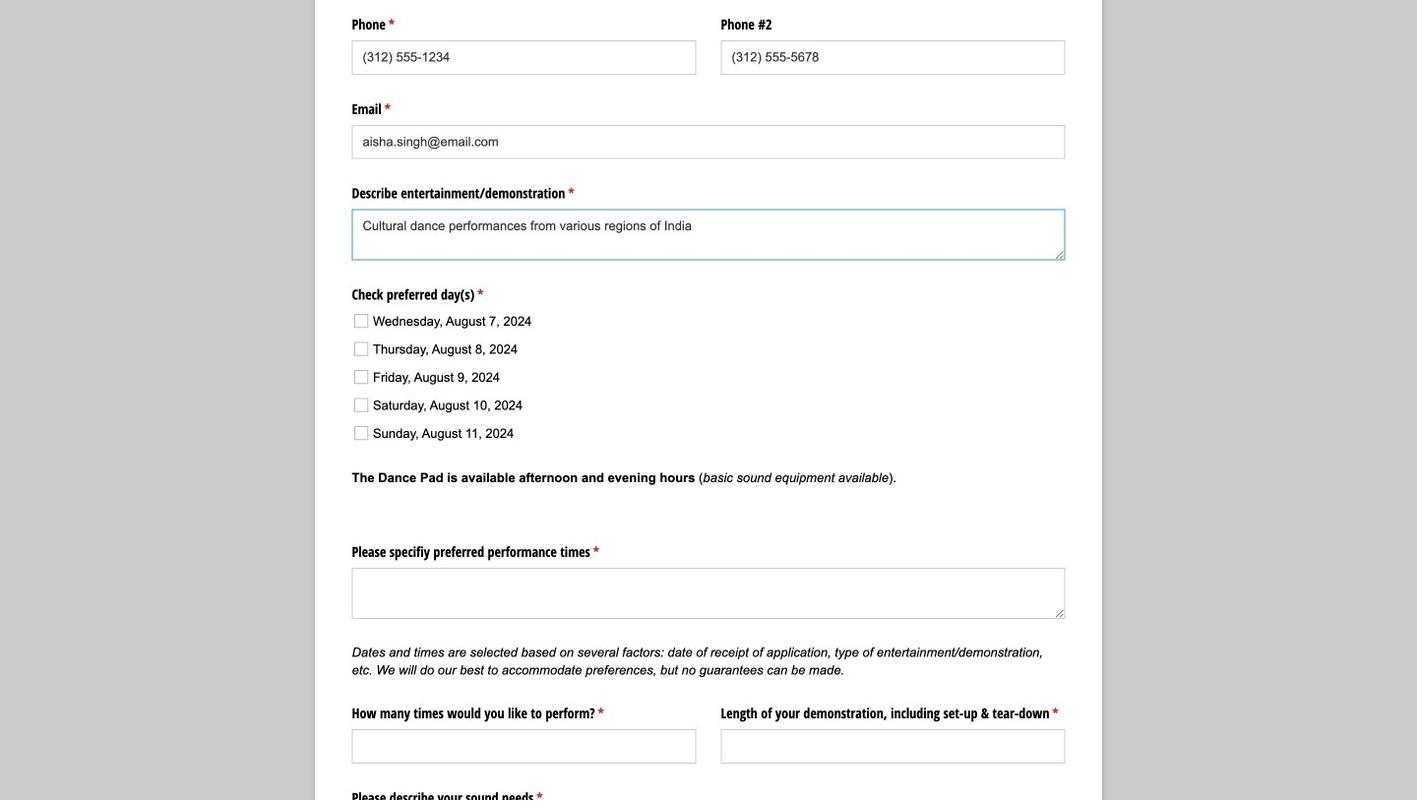 Task type: vqa. For each thing, say whether or not it's contained in the screenshot.
checkbox-group element
yes



Task type: locate. For each thing, give the bounding box(es) containing it.
None text field
[[352, 568, 1065, 619], [352, 729, 696, 764], [721, 729, 1065, 764], [352, 568, 1065, 619], [352, 729, 696, 764], [721, 729, 1065, 764]]

checkbox-group element
[[347, 305, 635, 451]]

None text field
[[352, 40, 696, 75], [721, 40, 1065, 75], [352, 125, 1065, 159], [352, 209, 1065, 260], [352, 40, 696, 75], [721, 40, 1065, 75], [352, 125, 1065, 159], [352, 209, 1065, 260]]



